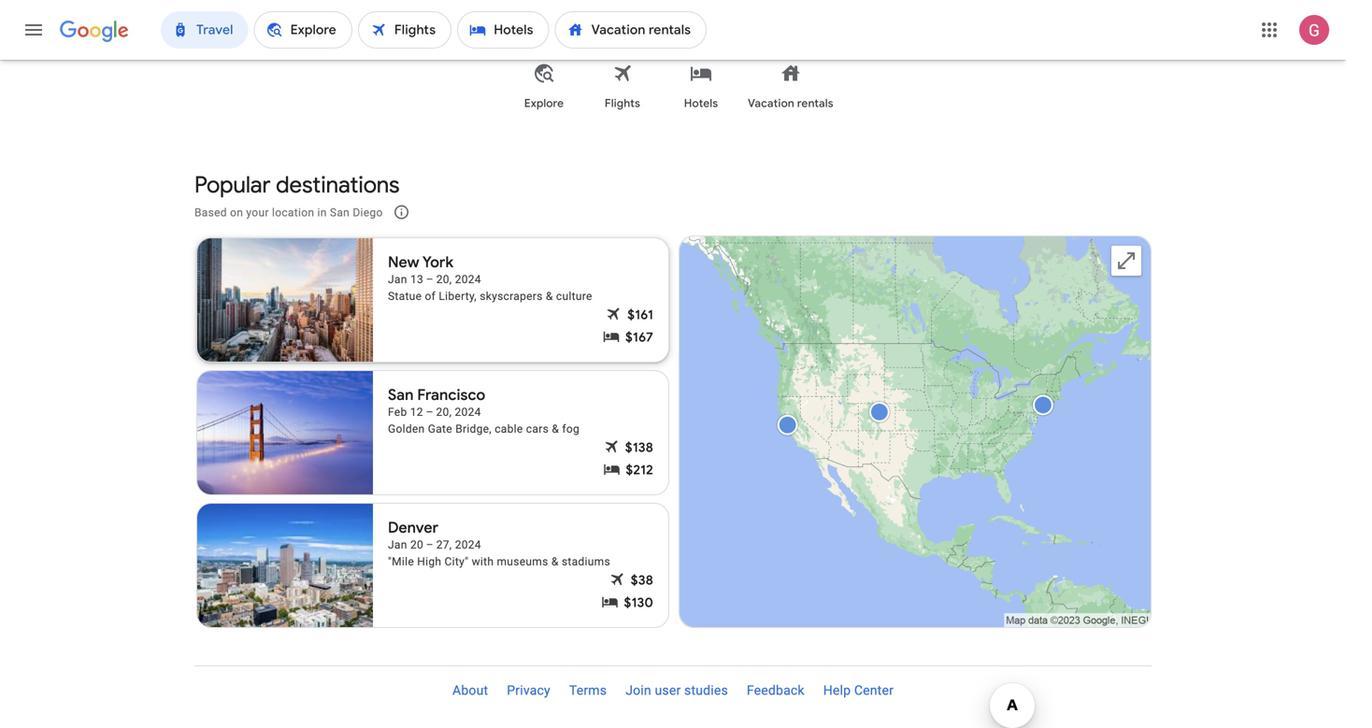 Task type: describe. For each thing, give the bounding box(es) containing it.
culture
[[556, 290, 593, 303]]

about
[[453, 683, 488, 699]]

terms link
[[560, 676, 617, 706]]

san francisco feb 12 – 20, 2024 golden gate bridge, cable cars & fog
[[388, 386, 580, 436]]

jan inside the new york jan 13 – 20, 2024 statue of liberty, skyscrapers & culture
[[388, 273, 407, 286]]

help
[[824, 683, 851, 699]]

of
[[425, 290, 436, 303]]

13 – 20,
[[411, 273, 452, 286]]

& for new york
[[546, 290, 553, 303]]

liberty,
[[439, 290, 477, 303]]

york
[[423, 253, 454, 272]]

2024 for new york
[[455, 273, 482, 286]]

explore
[[525, 96, 564, 110]]

$212
[[626, 462, 654, 479]]

feedback
[[747, 683, 805, 699]]

city"
[[445, 556, 469, 569]]

explore button
[[505, 47, 584, 126]]

terms
[[569, 683, 607, 699]]

denver
[[388, 519, 439, 538]]

popular destinations main content
[[0, 0, 1347, 643]]

about link
[[443, 676, 498, 706]]

privacy link
[[498, 676, 560, 706]]

"mile
[[388, 556, 414, 569]]

vacation rentals
[[748, 96, 834, 110]]

explore link
[[505, 47, 584, 126]]

flights
[[605, 96, 641, 110]]

destinations
[[276, 171, 400, 200]]

hotels
[[685, 96, 719, 110]]

212 us dollars element
[[626, 461, 654, 480]]

12 – 20,
[[410, 406, 452, 419]]

join
[[626, 683, 652, 699]]

on
[[230, 206, 243, 219]]

popular
[[195, 171, 271, 200]]

with
[[472, 556, 494, 569]]

hotels button
[[662, 47, 741, 126]]

0 vertical spatial san
[[330, 206, 350, 219]]

denver jan 20 – 27, 2024 "mile high city" with museums & stadiums
[[388, 519, 611, 569]]

20 – 27,
[[411, 539, 452, 552]]

jan inside denver jan 20 – 27, 2024 "mile high city" with museums & stadiums
[[388, 539, 407, 552]]

bridge,
[[456, 423, 492, 436]]

center
[[855, 683, 894, 699]]

new york jan 13 – 20, 2024 statue of liberty, skyscrapers & culture
[[388, 253, 593, 303]]

167 us dollars element
[[626, 328, 654, 347]]

based
[[195, 206, 227, 219]]

your
[[246, 206, 269, 219]]

francisco
[[417, 386, 486, 405]]



Task type: vqa. For each thing, say whether or not it's contained in the screenshot.


Task type: locate. For each thing, give the bounding box(es) containing it.
feedback link
[[738, 676, 814, 706]]

161 us dollars element
[[628, 306, 654, 325]]

1 vertical spatial &
[[552, 423, 559, 436]]

2024 up liberty,
[[455, 273, 482, 286]]

hotels link
[[662, 47, 741, 126]]

flights link
[[584, 47, 662, 126]]

& for denver
[[552, 556, 559, 569]]

high
[[417, 556, 442, 569]]

san inside san francisco feb 12 – 20, 2024 golden gate bridge, cable cars & fog
[[388, 386, 414, 405]]

fog
[[562, 423, 580, 436]]

more information on trips from san diego. image
[[379, 190, 424, 235]]

2 2024 from the top
[[455, 406, 481, 419]]

skyscrapers
[[480, 290, 543, 303]]

san up feb
[[388, 386, 414, 405]]

join user studies link
[[617, 676, 738, 706]]

diego
[[353, 206, 383, 219]]

flights button
[[584, 47, 662, 126]]

cars
[[526, 423, 549, 436]]

& inside the new york jan 13 – 20, 2024 statue of liberty, skyscrapers & culture
[[546, 290, 553, 303]]

gate
[[428, 423, 453, 436]]

& left culture
[[546, 290, 553, 303]]

38 us dollars element
[[631, 571, 654, 590]]

1 vertical spatial san
[[388, 386, 414, 405]]

user
[[655, 683, 681, 699]]

san
[[330, 206, 350, 219], [388, 386, 414, 405]]

golden
[[388, 423, 425, 436]]

0 vertical spatial &
[[546, 290, 553, 303]]

statue
[[388, 290, 422, 303]]

&
[[546, 290, 553, 303], [552, 423, 559, 436], [552, 556, 559, 569]]

2024 inside san francisco feb 12 – 20, 2024 golden gate bridge, cable cars & fog
[[455, 406, 481, 419]]

2024 inside denver jan 20 – 27, 2024 "mile high city" with museums & stadiums
[[455, 539, 482, 552]]

1 jan from the top
[[388, 273, 407, 286]]

2 vertical spatial 2024
[[455, 539, 482, 552]]

stadiums
[[562, 556, 611, 569]]

& left fog
[[552, 423, 559, 436]]

2 vertical spatial &
[[552, 556, 559, 569]]

2024 for san francisco
[[455, 406, 481, 419]]

138 us dollars element
[[625, 439, 654, 457]]

feb
[[388, 406, 407, 419]]

1 vertical spatial jan
[[388, 539, 407, 552]]

& inside denver jan 20 – 27, 2024 "mile high city" with museums & stadiums
[[552, 556, 559, 569]]

vacation rentals button
[[741, 47, 842, 126]]

vacation rentals link
[[741, 47, 842, 126]]

jan down new
[[388, 273, 407, 286]]

vacation
[[748, 96, 795, 110]]

in
[[318, 206, 327, 219]]

join user studies
[[626, 683, 728, 699]]

$38
[[631, 572, 654, 589]]

$167
[[626, 329, 654, 346]]

& inside san francisco feb 12 – 20, 2024 golden gate bridge, cable cars & fog
[[552, 423, 559, 436]]

privacy
[[507, 683, 551, 699]]

0 vertical spatial 2024
[[455, 273, 482, 286]]

museums
[[497, 556, 549, 569]]

2024 up city"
[[455, 539, 482, 552]]

130 us dollars element
[[624, 594, 654, 613]]

2024
[[455, 273, 482, 286], [455, 406, 481, 419], [455, 539, 482, 552]]

san right in
[[330, 206, 350, 219]]

main menu image
[[22, 19, 45, 41]]

& left stadiums
[[552, 556, 559, 569]]

location
[[272, 206, 314, 219]]

help center link
[[814, 676, 903, 706]]

based on your location in san diego
[[195, 206, 383, 219]]

1 horizontal spatial san
[[388, 386, 414, 405]]

$161
[[628, 307, 654, 324]]

2024 inside the new york jan 13 – 20, 2024 statue of liberty, skyscrapers & culture
[[455, 273, 482, 286]]

$138
[[625, 440, 654, 456]]

0 horizontal spatial san
[[330, 206, 350, 219]]

2 jan from the top
[[388, 539, 407, 552]]

help center
[[824, 683, 894, 699]]

jan up the "mile
[[388, 539, 407, 552]]

popular destinations
[[195, 171, 400, 200]]

$130
[[624, 595, 654, 612]]

jan
[[388, 273, 407, 286], [388, 539, 407, 552]]

0 vertical spatial jan
[[388, 273, 407, 286]]

1 2024 from the top
[[455, 273, 482, 286]]

1 vertical spatial 2024
[[455, 406, 481, 419]]

3 2024 from the top
[[455, 539, 482, 552]]

rentals
[[798, 96, 834, 110]]

new
[[388, 253, 420, 272]]

2024 up bridge,
[[455, 406, 481, 419]]

studies
[[685, 683, 728, 699]]

cable
[[495, 423, 523, 436]]



